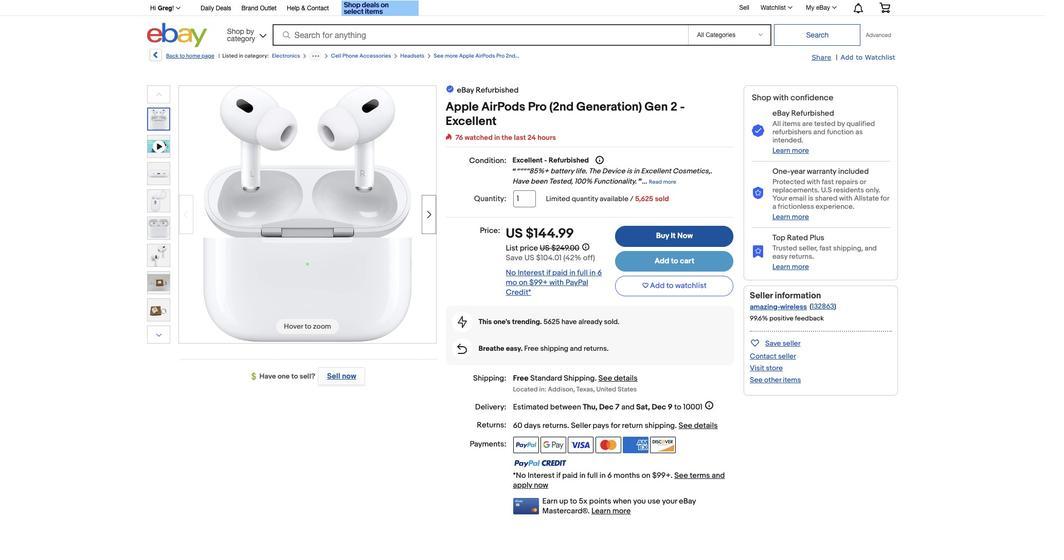 Task type: vqa. For each thing, say whether or not it's contained in the screenshot.
the estimated
yes



Task type: locate. For each thing, give the bounding box(es) containing it.
mo
[[506, 278, 517, 288]]

picture 3 of 12 image
[[148, 190, 170, 212]]

shop up listed
[[227, 27, 244, 35]]

sell inside account navigation
[[740, 4, 750, 11]]

discover image
[[651, 437, 676, 453]]

interest inside no interest if paid in full in 6 mo on $99+ with paypal credit*
[[518, 268, 545, 278]]

excellent up " ... read more on the top right
[[641, 167, 671, 176]]

have left one
[[260, 372, 276, 381]]

by
[[246, 27, 254, 35], [838, 119, 845, 128]]

1 vertical spatial for
[[611, 421, 621, 431]]

already
[[579, 318, 603, 326]]

0 vertical spatial have
[[513, 177, 529, 186]]

add for add to cart
[[655, 256, 670, 266]]

on inside no interest if paid in full in 6 mo on $99+ with paypal credit*
[[519, 278, 528, 288]]

rated
[[788, 233, 809, 243]]

us $144.99
[[506, 226, 574, 242]]

see more apple airpods pro 2nd generation with magsafe ...
[[434, 52, 585, 59]]

shipping down 5625
[[541, 344, 569, 353]]

1 vertical spatial interest
[[528, 471, 555, 481]]

seller,
[[799, 244, 818, 253]]

0 vertical spatial paid
[[553, 268, 568, 278]]

0 horizontal spatial 6
[[598, 268, 602, 278]]

category:
[[245, 52, 269, 59]]

see details link down 10001
[[679, 421, 718, 431]]

more right read
[[664, 179, 677, 185]]

see inside contact seller visit store see other items
[[750, 376, 763, 384]]

0 vertical spatial returns.
[[790, 252, 815, 261]]

1 vertical spatial returns.
[[584, 344, 609, 353]]

0 vertical spatial seller
[[783, 339, 801, 348]]

more left you at the right
[[613, 506, 631, 516]]

1 horizontal spatial 6
[[608, 471, 612, 481]]

sell right the sell?
[[327, 372, 341, 381]]

add down add to cart link
[[650, 281, 665, 291]]

pro left (2nd
[[528, 100, 547, 114]]

apple airpods pro (2nd generation) gen 2 - excellent
[[446, 100, 685, 129]]

returns
[[543, 421, 568, 431]]

with details__icon image
[[752, 125, 765, 137], [752, 187, 765, 200], [752, 245, 765, 258], [458, 316, 467, 329], [458, 344, 467, 354]]

learn more inside us $144.99 main content
[[592, 506, 631, 516]]

to inside "earn up to 5x points when you use your ebay mastercard®."
[[570, 497, 578, 506]]

0 vertical spatial shop
[[227, 27, 244, 35]]

outlet
[[260, 5, 277, 12]]

1 horizontal spatial sell
[[740, 4, 750, 11]]

learn more link down easy
[[773, 262, 810, 271]]

sold
[[655, 195, 669, 204]]

shop
[[227, 27, 244, 35], [752, 93, 772, 103]]

save inside button
[[766, 339, 782, 348]]

or
[[860, 178, 867, 186]]

intended.
[[773, 136, 804, 145]]

us down us $144.99
[[540, 244, 550, 253]]

0 vertical spatial save
[[506, 253, 523, 263]]

- right 2
[[680, 100, 685, 114]]

*no
[[513, 471, 526, 481]]

... left read
[[642, 177, 648, 186]]

0 vertical spatial by
[[246, 27, 254, 35]]

items inside contact seller visit store see other items
[[783, 376, 802, 384]]

9
[[668, 402, 673, 412]]

Quantity: text field
[[513, 191, 536, 208]]

1 horizontal spatial ebay refurbished
[[773, 109, 835, 118]]

with right $99+
[[550, 278, 564, 288]]

paid down save us $104.01 (42% off)
[[553, 268, 568, 278]]

protected
[[773, 178, 806, 186]]

hi
[[150, 5, 156, 12]]

0 vertical spatial add
[[841, 53, 854, 61]]

interest for no
[[518, 268, 545, 278]]

on for months
[[642, 471, 651, 481]]

0 vertical spatial fast
[[822, 178, 834, 186]]

sell left watchlist link
[[740, 4, 750, 11]]

learn down a
[[773, 213, 791, 221]]

save up no
[[506, 253, 523, 263]]

seller inside button
[[783, 339, 801, 348]]

now up the earn
[[534, 481, 549, 490]]

1 vertical spatial add
[[655, 256, 670, 266]]

in inside " """"85%+ battery life. the device is in excellent cosmetics,. have been tested, 100% functionality.
[[634, 167, 640, 176]]

1 horizontal spatial .
[[595, 374, 597, 384]]

0 horizontal spatial have
[[260, 372, 276, 381]]

add right share
[[841, 53, 854, 61]]

apple down text__icon
[[446, 100, 479, 114]]

1 vertical spatial paid
[[563, 471, 578, 481]]

us up list
[[506, 226, 523, 242]]

add
[[841, 53, 854, 61], [655, 256, 670, 266], [650, 281, 665, 291]]

greg
[[158, 5, 172, 12]]

6 right paypal
[[598, 268, 602, 278]]

earn up to 5x points when you use your ebay mastercard®.
[[543, 497, 696, 516]]

more inside " ... read more
[[664, 179, 677, 185]]

paid for months
[[563, 471, 578, 481]]

0 vertical spatial full
[[578, 268, 588, 278]]

airpods inside apple airpods pro (2nd generation) gen 2 - excellent
[[482, 100, 526, 114]]

excellent inside apple airpods pro (2nd generation) gen 2 - excellent
[[446, 114, 497, 129]]

available
[[600, 195, 629, 204]]

with details__icon image for top rated plus
[[752, 245, 765, 258]]

1 vertical spatial excellent
[[513, 156, 543, 165]]

0 horizontal spatial by
[[246, 27, 254, 35]]

sat,
[[637, 402, 650, 412]]

earn
[[543, 497, 558, 506]]

add down "buy"
[[655, 256, 670, 266]]

0 horizontal spatial ebay refurbished
[[457, 85, 519, 95]]

buy
[[656, 231, 670, 241]]

off)
[[583, 253, 595, 263]]

more
[[445, 52, 458, 59], [792, 146, 810, 155], [664, 179, 677, 185], [792, 213, 810, 221], [792, 262, 810, 271], [613, 506, 631, 516]]

and inside all items are tested by qualified refurbishers and function as intended.
[[814, 128, 826, 136]]

functionality.
[[594, 177, 637, 186]]

0 vertical spatial seller
[[750, 291, 773, 301]]

details up states
[[614, 374, 638, 384]]

my
[[806, 4, 815, 11]]

shop by category
[[227, 27, 255, 42]]

0 horizontal spatial -
[[545, 156, 547, 165]]

and down have
[[570, 344, 583, 353]]

1 horizontal spatial returns.
[[790, 252, 815, 261]]

0 vertical spatial watchlist
[[761, 4, 786, 11]]

paid up the up
[[563, 471, 578, 481]]

0 horizontal spatial ...
[[581, 52, 585, 59]]

1 vertical spatial on
[[642, 471, 651, 481]]

1 horizontal spatial shipping
[[645, 421, 675, 431]]

1 vertical spatial details
[[695, 421, 718, 431]]

now inside sell now link
[[342, 372, 356, 381]]

paid inside no interest if paid in full in 6 mo on $99+ with paypal credit*
[[553, 268, 568, 278]]

now inside see terms and apply now
[[534, 481, 549, 490]]

watchlist link
[[755, 2, 798, 14]]

learn inside us $144.99 main content
[[592, 506, 611, 516]]

0 vertical spatial ebay refurbished
[[457, 85, 519, 95]]

2 horizontal spatial us
[[540, 244, 550, 253]]

add inside share | add to watchlist
[[841, 53, 854, 61]]

have inside " """"85%+ battery life. the device is in excellent cosmetics,. have been tested, 100% functionality.
[[513, 177, 529, 186]]

is inside the 'one-year warranty included protected with fast repairs or replacements. u.s residents only. your email is shared with allstate for a frictionless experience. learn more'
[[809, 194, 814, 203]]

to down advanced link
[[856, 53, 863, 61]]

apple down search for anything text field
[[459, 52, 474, 59]]

1 horizontal spatial have
[[513, 177, 529, 186]]

6 for *no interest if paid in full in 6 months on $99+.
[[608, 471, 612, 481]]

learn more link
[[773, 146, 810, 155], [773, 213, 810, 221], [773, 262, 810, 271], [592, 506, 631, 516]]

1 horizontal spatial for
[[881, 194, 890, 203]]

is right device
[[627, 167, 633, 176]]

learn more link for ebay refurbished
[[773, 146, 810, 155]]

details down 10001
[[695, 421, 718, 431]]

on for mo
[[519, 278, 528, 288]]

with details__icon image left your
[[752, 187, 765, 200]]

for right only.
[[881, 194, 890, 203]]

if inside no interest if paid in full in 6 mo on $99+ with paypal credit*
[[547, 268, 551, 278]]

learn more link down intended.
[[773, 146, 810, 155]]

and right are
[[814, 128, 826, 136]]

in
[[239, 52, 243, 59], [495, 133, 500, 142], [634, 167, 640, 176], [570, 268, 576, 278], [590, 268, 596, 278], [580, 471, 586, 481], [600, 471, 606, 481]]

1 vertical spatial airpods
[[482, 100, 526, 114]]

us
[[506, 226, 523, 242], [540, 244, 550, 253], [525, 253, 535, 263]]

0 vertical spatial 6
[[598, 268, 602, 278]]

(
[[810, 302, 812, 311]]

0 vertical spatial for
[[881, 194, 890, 203]]

0 horizontal spatial if
[[547, 268, 551, 278]]

ebay refurbished up are
[[773, 109, 835, 118]]

see details link for 60 days returns . seller pays for return shipping . see details
[[679, 421, 718, 431]]

contact right &
[[307, 5, 329, 12]]

with details__icon image for this one's trending.
[[458, 316, 467, 329]]

account navigation
[[145, 0, 899, 17]]

in down (42%
[[570, 268, 576, 278]]

shop inside the shop by category
[[227, 27, 244, 35]]

airpods
[[476, 52, 495, 59], [482, 100, 526, 114]]

see terms and apply now link
[[513, 471, 725, 490]]

free up located
[[513, 374, 529, 384]]

- up """"85%+
[[545, 156, 547, 165]]

returns. down the already
[[584, 344, 609, 353]]

in right listed
[[239, 52, 243, 59]]

excellent up """"85%+
[[513, 156, 543, 165]]

breathe easy. free shipping and returns.
[[479, 344, 609, 353]]

limited quantity available / 5,625 sold
[[546, 195, 669, 204]]

sell?
[[300, 372, 316, 381]]

... right magsafe on the top right
[[581, 52, 585, 59]]

2 horizontal spatial refurbished
[[792, 109, 835, 118]]

hi greg !
[[150, 5, 174, 12]]

0 horizontal spatial is
[[627, 167, 633, 176]]

one
[[278, 372, 290, 381]]

0 vertical spatial learn more
[[773, 146, 810, 155]]

full inside no interest if paid in full in 6 mo on $99+ with paypal credit*
[[578, 268, 588, 278]]

refurbishers
[[773, 128, 812, 136]]

0 vertical spatial ...
[[581, 52, 585, 59]]

refurbished up battery at top
[[549, 156, 589, 165]]

learn
[[773, 146, 791, 155], [773, 213, 791, 221], [773, 262, 791, 271], [592, 506, 611, 516]]

us left $104.01
[[525, 253, 535, 263]]

full down off)
[[578, 268, 588, 278]]

in up 5x
[[580, 471, 586, 481]]

6 inside no interest if paid in full in 6 mo on $99+ with paypal credit*
[[598, 268, 602, 278]]

see details link for standard shipping . see details
[[599, 374, 638, 384]]

contact inside help & contact link
[[307, 5, 329, 12]]

learn more right 5x
[[592, 506, 631, 516]]

full
[[578, 268, 588, 278], [588, 471, 598, 481]]

by down 'brand'
[[246, 27, 254, 35]]

1 vertical spatial ...
[[642, 177, 648, 186]]

ebay refurbished right text__icon
[[457, 85, 519, 95]]

paypal image
[[513, 437, 539, 453]]

see details link up states
[[599, 374, 638, 384]]

on right mo
[[519, 278, 528, 288]]

1 vertical spatial if
[[557, 471, 561, 481]]

picture 4 of 12 image
[[148, 217, 170, 239]]

have down "
[[513, 177, 529, 186]]

seller for contact
[[779, 352, 797, 361]]

watchlist down advanced
[[866, 53, 896, 61]]

pro inside apple airpods pro (2nd generation) gen 2 - excellent
[[528, 100, 547, 114]]

learn more link for earn up to 5x points when you use your ebay mastercard®.
[[592, 506, 631, 516]]

have
[[513, 177, 529, 186], [260, 372, 276, 381]]

6 left months
[[608, 471, 612, 481]]

learn more link down frictionless
[[773, 213, 810, 221]]

headsets
[[401, 52, 425, 59]]

1 vertical spatial see details link
[[679, 421, 718, 431]]

0 vertical spatial airpods
[[476, 52, 495, 59]]

feedback
[[796, 314, 824, 323]]

year
[[791, 167, 806, 177]]

2 vertical spatial add
[[650, 281, 665, 291]]

to inside add to cart link
[[671, 256, 679, 266]]

1 horizontal spatial now
[[534, 481, 549, 490]]

back to home page
[[166, 52, 215, 59]]

seller up the contact seller link
[[783, 339, 801, 348]]

learn more for up
[[592, 506, 631, 516]]

apple
[[459, 52, 474, 59], [446, 100, 479, 114]]

shop by category banner
[[145, 0, 899, 50]]

is inside " """"85%+ battery life. the device is in excellent cosmetics,. have been tested, 100% functionality.
[[627, 167, 633, 176]]

1 vertical spatial contact
[[750, 352, 777, 361]]

your
[[662, 497, 678, 506]]

seller up visa image
[[571, 421, 591, 431]]

2 vertical spatial refurbished
[[549, 156, 589, 165]]

1 vertical spatial now
[[534, 481, 549, 490]]

with
[[546, 52, 557, 59], [774, 93, 789, 103], [807, 178, 821, 186], [840, 194, 853, 203], [550, 278, 564, 288]]

0 vertical spatial on
[[519, 278, 528, 288]]

1 vertical spatial learn more
[[592, 506, 631, 516]]

learn more down intended.
[[773, 146, 810, 155]]

picture 7 of 12 image
[[148, 299, 170, 321]]

picture 1 of 12 image
[[148, 109, 169, 130]]

sell for sell now
[[327, 372, 341, 381]]

text__icon image
[[446, 85, 454, 95]]

5x
[[579, 497, 588, 506]]

1 vertical spatial is
[[809, 194, 814, 203]]

refurbished up are
[[792, 109, 835, 118]]

located
[[513, 385, 538, 394]]

ebay right text__icon
[[457, 85, 474, 95]]

daily
[[201, 5, 214, 12]]

learn inside the top rated plus trusted seller, fast shipping, and easy returns. learn more
[[773, 262, 791, 271]]

-
[[680, 100, 685, 114], [545, 156, 547, 165]]

. up the texas,
[[595, 374, 597, 384]]

and right terms
[[712, 471, 725, 481]]

0 horizontal spatial seller
[[571, 421, 591, 431]]

1 vertical spatial fast
[[820, 244, 832, 253]]

for inside us $144.99 main content
[[611, 421, 621, 431]]

0 horizontal spatial watchlist
[[761, 4, 786, 11]]

99.6%
[[750, 314, 768, 323]]

0 horizontal spatial returns.
[[584, 344, 609, 353]]

1 vertical spatial pro
[[528, 100, 547, 114]]

more up text__icon
[[445, 52, 458, 59]]

save for save seller
[[766, 339, 782, 348]]

excellent up watched
[[446, 114, 497, 129]]

0 horizontal spatial details
[[614, 374, 638, 384]]

warranty
[[807, 167, 837, 177]]

my ebay
[[806, 4, 831, 11]]

dec
[[600, 402, 614, 412], [652, 402, 667, 412]]

None submit
[[775, 24, 861, 46]]

airpods up 76 watched in the last 24 hours
[[482, 100, 526, 114]]

1 vertical spatial watchlist
[[866, 53, 896, 61]]

are
[[803, 119, 813, 128]]

free
[[524, 344, 539, 353], [513, 374, 529, 384]]

cell
[[331, 52, 341, 59]]

in left months
[[600, 471, 606, 481]]

0 vertical spatial if
[[547, 268, 551, 278]]

more down seller, on the top right of page
[[792, 262, 810, 271]]

sell
[[740, 4, 750, 11], [327, 372, 341, 381]]

0 vertical spatial is
[[627, 167, 633, 176]]

apple inside apple airpods pro (2nd generation) gen 2 - excellent
[[446, 100, 479, 114]]

2 horizontal spatial excellent
[[641, 167, 671, 176]]

learn more
[[773, 146, 810, 155], [592, 506, 631, 516]]

none submit inside the shop by category banner
[[775, 24, 861, 46]]

1 vertical spatial items
[[783, 376, 802, 384]]

save inside us $144.99 main content
[[506, 253, 523, 263]]

1 horizontal spatial if
[[557, 471, 561, 481]]

with details__icon image left easy
[[752, 245, 765, 258]]

2 dec from the left
[[652, 402, 667, 412]]

2nd
[[506, 52, 516, 59]]

buy it now link
[[616, 226, 734, 247]]

0 vertical spatial excellent
[[446, 114, 497, 129]]

see left terms
[[675, 471, 689, 481]]

1 horizontal spatial ...
[[642, 177, 648, 186]]

google pay image
[[541, 437, 567, 453]]

0 vertical spatial contact
[[307, 5, 329, 12]]

to inside add to watchlist button
[[667, 281, 674, 291]]

visa image
[[568, 437, 594, 453]]

6 for no interest if paid in full in 6 mo on $99+ with paypal credit*
[[598, 268, 602, 278]]

0 vertical spatial now
[[342, 372, 356, 381]]

. down between
[[568, 421, 570, 431]]

0 vertical spatial interest
[[518, 268, 545, 278]]

learn more link right 5x
[[592, 506, 631, 516]]

with details__icon image left the 'this'
[[458, 316, 467, 329]]

1 vertical spatial shop
[[752, 93, 772, 103]]

"
[[639, 177, 642, 186]]

1 horizontal spatial watchlist
[[866, 53, 896, 61]]

fast down warranty
[[822, 178, 834, 186]]

watchlist right sell link at the right top of page
[[761, 4, 786, 11]]

seller inside contact seller visit store see other items
[[779, 352, 797, 361]]

... inside us $144.99 main content
[[642, 177, 648, 186]]

more down frictionless
[[792, 213, 810, 221]]

with details__icon image for ebay refurbished
[[752, 125, 765, 137]]

add to watchlist link
[[841, 52, 896, 62]]

0 vertical spatial refurbished
[[476, 85, 519, 95]]

0 horizontal spatial for
[[611, 421, 621, 431]]

dec left 9
[[652, 402, 667, 412]]

items right all
[[783, 119, 801, 128]]

add inside button
[[650, 281, 665, 291]]

1 horizontal spatial details
[[695, 421, 718, 431]]

0 horizontal spatial dec
[[600, 402, 614, 412]]

see down visit
[[750, 376, 763, 384]]

price
[[520, 244, 538, 253]]

(42%
[[564, 253, 582, 263]]

and right shipping, at the right top
[[865, 244, 877, 253]]

0 horizontal spatial excellent
[[446, 114, 497, 129]]

- inside apple airpods pro (2nd generation) gen 2 - excellent
[[680, 100, 685, 114]]

0 horizontal spatial learn more
[[592, 506, 631, 516]]

refurbished down see more apple airpods pro 2nd generation with magsafe ...
[[476, 85, 519, 95]]

pro left "2nd"
[[497, 52, 505, 59]]

0 vertical spatial see details link
[[599, 374, 638, 384]]

and inside the top rated plus trusted seller, fast shipping, and easy returns. learn more
[[865, 244, 877, 253]]

1 horizontal spatial see details link
[[679, 421, 718, 431]]

1 horizontal spatial contact
[[750, 352, 777, 361]]

1 vertical spatial full
[[588, 471, 598, 481]]

and
[[814, 128, 826, 136], [865, 244, 877, 253], [570, 344, 583, 353], [622, 402, 635, 412], [712, 471, 725, 481]]

excellent for "
[[641, 167, 671, 176]]

states
[[618, 385, 637, 394]]

0 horizontal spatial refurbished
[[476, 85, 519, 95]]

0 horizontal spatial shop
[[227, 27, 244, 35]]

ebay refurbished inside us $144.99 main content
[[457, 85, 519, 95]]

seller up amazing-
[[750, 291, 773, 301]]

for right pays
[[611, 421, 621, 431]]

shop left confidence
[[752, 93, 772, 103]]

excellent inside " """"85%+ battery life. the device is in excellent cosmetics,. have been tested, 100% functionality.
[[641, 167, 671, 176]]

in down off)
[[590, 268, 596, 278]]

fast down plus
[[820, 244, 832, 253]]

0 horizontal spatial save
[[506, 253, 523, 263]]

0 horizontal spatial on
[[519, 278, 528, 288]]

to left 5x
[[570, 497, 578, 506]]

fast inside the top rated plus trusted seller, fast shipping, and easy returns. learn more
[[820, 244, 832, 253]]

airpods down search for anything text field
[[476, 52, 495, 59]]

1 horizontal spatial refurbished
[[549, 156, 589, 165]]

learn more link for top rated plus
[[773, 262, 810, 271]]

in up "
[[634, 167, 640, 176]]

1 horizontal spatial pro
[[528, 100, 547, 114]]

contact seller visit store see other items
[[750, 352, 802, 384]]

to left cart on the right of page
[[671, 256, 679, 266]]



Task type: describe. For each thing, give the bounding box(es) containing it.
your
[[773, 194, 788, 203]]

watchlist inside share | add to watchlist
[[866, 53, 896, 61]]

standard
[[531, 374, 562, 384]]

master card image
[[596, 437, 622, 453]]

interest for *no
[[528, 471, 555, 481]]

ebay mastercard image
[[513, 498, 539, 515]]

only.
[[866, 186, 881, 194]]

contact seller link
[[750, 352, 797, 361]]

0 horizontal spatial .
[[568, 421, 570, 431]]

ebay up all
[[773, 109, 790, 118]]

132863 link
[[812, 302, 835, 311]]

(2nd
[[550, 100, 574, 114]]

*no interest if paid in full in 6 months on $99+.
[[513, 471, 675, 481]]

with details__icon image for breathe easy.
[[458, 344, 467, 354]]

picture 5 of 12 image
[[148, 244, 170, 267]]

sell now
[[327, 372, 356, 381]]

76
[[456, 133, 463, 142]]

estimated
[[513, 402, 549, 412]]

watchlist
[[676, 281, 707, 291]]

u.s
[[822, 186, 832, 194]]

and right 7
[[622, 402, 635, 412]]

Search for anything text field
[[274, 25, 687, 45]]

returns. inside us $144.99 main content
[[584, 344, 609, 353]]

seller information amazing-wireless ( 132863 ) 99.6% positive feedback
[[750, 291, 837, 323]]

apply
[[513, 481, 533, 490]]

10001
[[684, 402, 703, 412]]

learn inside the 'one-year warranty included protected with fast repairs or replacements. u.s residents only. your email is shared with allstate for a frictionless experience. learn more'
[[773, 213, 791, 221]]

other
[[765, 376, 782, 384]]

when
[[613, 497, 632, 506]]

seller for save
[[783, 339, 801, 348]]

phone
[[343, 52, 358, 59]]

1 vertical spatial ebay refurbished
[[773, 109, 835, 118]]

return
[[622, 421, 643, 431]]

tested,
[[549, 177, 573, 186]]

sold.
[[604, 318, 620, 326]]

now
[[678, 231, 693, 241]]

more information - about this item condition image
[[596, 156, 604, 164]]

save seller
[[766, 339, 801, 348]]

accessories
[[360, 52, 391, 59]]

your shopping cart image
[[880, 3, 891, 13]]

us $144.99 main content
[[446, 85, 735, 516]]

hours
[[538, 133, 556, 142]]

learn more link for one-year warranty included
[[773, 213, 810, 221]]

experience.
[[816, 202, 855, 211]]

shop for shop with confidence
[[752, 93, 772, 103]]

no
[[506, 268, 516, 278]]

in left the
[[495, 133, 500, 142]]

brand
[[242, 5, 258, 12]]

wireless
[[781, 303, 808, 311]]

payments:
[[470, 439, 507, 449]]

american express image
[[623, 437, 649, 453]]

apple airpods pro (2nd generation) gen 2 - excellent - picture 1 of 12 image
[[203, 85, 412, 342]]

add to cart link
[[616, 251, 734, 271]]

ebay inside "earn up to 5x points when you use your ebay mastercard®."
[[679, 497, 696, 506]]

read more link
[[649, 177, 677, 186]]

the
[[502, 133, 513, 142]]

2 horizontal spatial .
[[675, 421, 677, 431]]

picture 6 of 12 image
[[148, 272, 170, 294]]

see down 10001
[[679, 421, 693, 431]]

with left magsafe on the top right
[[546, 52, 557, 59]]

amazing-wireless link
[[750, 303, 808, 311]]

seller inside seller information amazing-wireless ( 132863 ) 99.6% positive feedback
[[750, 291, 773, 301]]

with details__icon image for one-year warranty included
[[752, 187, 765, 200]]

seller inside us $144.99 main content
[[571, 421, 591, 431]]

sell for sell
[[740, 4, 750, 11]]

store
[[766, 364, 783, 373]]

if for *no
[[557, 471, 561, 481]]

cart
[[680, 256, 695, 266]]

to inside back to home page link
[[180, 52, 185, 59]]

see up united
[[599, 374, 613, 384]]

by inside the shop by category
[[246, 27, 254, 35]]

back to home page link
[[149, 49, 215, 65]]

| listed in category:
[[219, 52, 269, 59]]

1 vertical spatial -
[[545, 156, 547, 165]]

save for save us $104.01 (42% off)
[[506, 253, 523, 263]]

breathe
[[479, 344, 505, 353]]

by inside all items are tested by qualified refurbishers and function as intended.
[[838, 119, 845, 128]]

0 horizontal spatial |
[[219, 52, 220, 59]]

for inside the 'one-year warranty included protected with fast repairs or replacements. u.s residents only. your email is shared with allstate for a frictionless experience. learn more'
[[881, 194, 890, 203]]

help
[[287, 5, 300, 12]]

76 watched in the last 24 hours
[[456, 133, 556, 142]]

picture 2 of 12 image
[[148, 163, 170, 185]]

paid for mo
[[553, 268, 568, 278]]

back
[[166, 52, 179, 59]]

brand outlet
[[242, 5, 277, 12]]

this one's trending. 5625 have already sold.
[[479, 318, 620, 326]]

help & contact
[[287, 5, 329, 12]]

0 vertical spatial free
[[524, 344, 539, 353]]

0 vertical spatial details
[[614, 374, 638, 384]]

contact inside contact seller visit store see other items
[[750, 352, 777, 361]]

24
[[528, 133, 536, 142]]

estimated between thu, dec 7 and sat, dec 9 to 10001
[[513, 402, 703, 412]]

1 dec from the left
[[600, 402, 614, 412]]

more inside the top rated plus trusted seller, fast shipping, and easy returns. learn more
[[792, 262, 810, 271]]

see right headsets link
[[434, 52, 444, 59]]

dollar sign image
[[251, 373, 260, 381]]

shop by category button
[[223, 23, 269, 45]]

$99+
[[530, 278, 548, 288]]

1 horizontal spatial |
[[836, 53, 838, 62]]

deals
[[216, 5, 231, 12]]

1 horizontal spatial excellent
[[513, 156, 543, 165]]

one's
[[494, 318, 511, 326]]

0 vertical spatial apple
[[459, 52, 474, 59]]

excellent - refurbished
[[513, 156, 589, 165]]

category
[[227, 34, 255, 42]]

device
[[603, 167, 626, 176]]

with down repairs
[[840, 194, 853, 203]]

shared
[[816, 194, 838, 203]]

see other items link
[[750, 376, 802, 384]]

gen
[[645, 100, 668, 114]]

no interest if paid in full in 6 mo on $99+ with paypal credit*
[[506, 268, 602, 298]]

share button
[[812, 52, 832, 62]]

mastercard®.
[[543, 506, 590, 516]]

and inside see terms and apply now
[[712, 471, 725, 481]]

fast inside the 'one-year warranty included protected with fast repairs or replacements. u.s residents only. your email is shared with allstate for a frictionless experience. learn more'
[[822, 178, 834, 186]]

shop for shop by category
[[227, 27, 244, 35]]

to right one
[[292, 372, 298, 381]]

full for months
[[588, 471, 598, 481]]

items inside all items are tested by qualified refurbishers and function as intended.
[[783, 119, 801, 128]]

points
[[590, 497, 612, 506]]

1 vertical spatial shipping
[[645, 421, 675, 431]]

trusted
[[773, 244, 798, 253]]

watchlist inside watchlist link
[[761, 4, 786, 11]]

full for mo
[[578, 268, 588, 278]]

addison,
[[548, 385, 575, 394]]

price:
[[480, 226, 500, 236]]

with inside no interest if paid in full in 6 mo on $99+ with paypal credit*
[[550, 278, 564, 288]]

page
[[202, 52, 215, 59]]

with down warranty
[[807, 178, 821, 186]]

1 horizontal spatial us
[[525, 253, 535, 263]]

more down intended.
[[792, 146, 810, 155]]

top rated plus trusted seller, fast shipping, and easy returns. learn more
[[773, 233, 877, 271]]

returns:
[[477, 420, 507, 430]]

video 1 of 1 image
[[148, 135, 170, 157]]

"
[[513, 167, 516, 176]]

generation
[[517, 52, 545, 59]]

to right 9
[[675, 402, 682, 412]]

more inside the 'one-year warranty included protected with fast repairs or replacements. u.s residents only. your email is shared with allstate for a frictionless experience. learn more'
[[792, 213, 810, 221]]

to inside share | add to watchlist
[[856, 53, 863, 61]]

see inside see terms and apply now
[[675, 471, 689, 481]]

see more apple airpods pro 2nd generation with magsafe ... link
[[434, 52, 585, 59]]

share | add to watchlist
[[812, 53, 896, 62]]

in:
[[540, 385, 547, 394]]

excellent for apple
[[446, 114, 497, 129]]

pays
[[593, 421, 610, 431]]

watched
[[465, 133, 493, 142]]

paypal
[[566, 278, 589, 288]]

included
[[839, 167, 869, 177]]

get an extra 15% off image
[[342, 1, 419, 16]]

located in: addison, texas, united states
[[513, 385, 637, 394]]

positive
[[770, 314, 794, 323]]

confidence
[[791, 93, 834, 103]]

1 vertical spatial refurbished
[[792, 109, 835, 118]]

0 horizontal spatial shipping
[[541, 344, 569, 353]]

ebay inside account navigation
[[817, 4, 831, 11]]

months
[[614, 471, 640, 481]]

1 vertical spatial free
[[513, 374, 529, 384]]

learn down intended.
[[773, 146, 791, 155]]

sell link
[[735, 4, 754, 11]]

0 horizontal spatial us
[[506, 226, 523, 242]]

add for add to watchlist
[[650, 281, 665, 291]]

if for no
[[547, 268, 551, 278]]

paypal credit image
[[513, 460, 567, 468]]

delivery:
[[475, 402, 507, 412]]

$99+.
[[653, 471, 673, 481]]

shipping,
[[834, 244, 864, 253]]

easy.
[[506, 344, 523, 353]]

email
[[789, 194, 807, 203]]

learn more for refurbished
[[773, 146, 810, 155]]

no interest if paid in full in 6 mo on $99+ with paypal credit* link
[[506, 268, 602, 298]]

returns. inside the top rated plus trusted seller, fast shipping, and easy returns. learn more
[[790, 252, 815, 261]]

replacements.
[[773, 186, 820, 194]]

headsets link
[[401, 52, 425, 59]]

daily deals
[[201, 5, 231, 12]]

terms
[[690, 471, 711, 481]]

0 horizontal spatial pro
[[497, 52, 505, 59]]

with up all
[[774, 93, 789, 103]]



